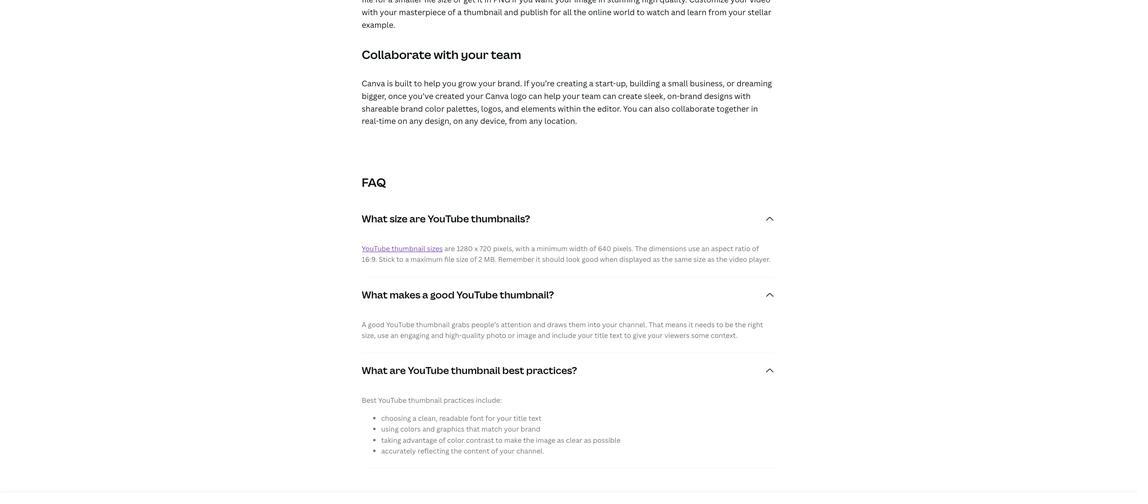 Task type: locate. For each thing, give the bounding box(es) containing it.
1 horizontal spatial or
[[727, 78, 735, 89]]

to up the you've
[[414, 78, 422, 89]]

building
[[630, 78, 660, 89]]

your down them
[[578, 331, 593, 340]]

or inside a good youtube thumbnail grabs people's attention and draws them into your channel. that means it needs to be the right size, use an engaging and high-quality photo or image and include your title text to give your viewers some context.
[[508, 331, 515, 340]]

and up from
[[505, 103, 519, 114]]

your
[[461, 46, 489, 63], [479, 78, 496, 89], [466, 91, 483, 101], [563, 91, 580, 101], [602, 320, 617, 329], [578, 331, 593, 340], [648, 331, 663, 340], [497, 414, 512, 423], [504, 425, 519, 434], [500, 446, 515, 456]]

1 horizontal spatial with
[[515, 244, 530, 253]]

canva up logos,
[[485, 91, 509, 101]]

an left aspect
[[702, 244, 710, 253]]

1 horizontal spatial use
[[688, 244, 700, 253]]

and inside canva is built to help you grow your brand. if you're creating a start-up, building a small business, or dreaming bigger, once you've created your canva logo can help your team can create sleek, on-brand designs with shareable brand color palettes, logos, and elements within the editor. you can also collaborate together in real-time on any design, on any device, from any location.
[[505, 103, 519, 114]]

1 horizontal spatial size
[[456, 255, 468, 264]]

match
[[482, 425, 502, 434]]

what makes a good youtube thumbnail?
[[362, 288, 554, 301]]

1 vertical spatial canva
[[485, 91, 509, 101]]

0 horizontal spatial use
[[377, 331, 389, 340]]

size right "same"
[[694, 255, 706, 264]]

2 horizontal spatial are
[[444, 244, 455, 253]]

real-
[[362, 116, 379, 126]]

use right size,
[[377, 331, 389, 340]]

a
[[362, 320, 366, 329]]

editor.
[[597, 103, 621, 114]]

aspect
[[711, 244, 733, 253]]

them
[[569, 320, 586, 329]]

the
[[635, 244, 647, 253]]

0 vertical spatial it
[[536, 255, 541, 264]]

color down 'graphics'
[[447, 436, 464, 445]]

team up the brand.
[[491, 46, 521, 63]]

created
[[435, 91, 464, 101]]

good right a
[[368, 320, 385, 329]]

0 horizontal spatial good
[[368, 320, 385, 329]]

0 vertical spatial canva
[[362, 78, 385, 89]]

thumbnail up include: at the bottom of the page
[[451, 364, 500, 377]]

use inside a good youtube thumbnail grabs people's attention and draws them into your channel. that means it needs to be the right size, use an engaging and high-quality photo or image and include your title text to give your viewers some context.
[[377, 331, 389, 340]]

title down 'into'
[[595, 331, 608, 340]]

it left needs
[[689, 320, 693, 329]]

and left high-
[[431, 331, 444, 340]]

0 horizontal spatial team
[[491, 46, 521, 63]]

size down "1280"
[[456, 255, 468, 264]]

to inside choosing a clean, readable font for your title text using colors and graphics that match your brand taking advantage of color contrast to make the image as clear as possible accurately reflecting the content of your channel.
[[496, 436, 503, 445]]

a good youtube thumbnail grabs people's attention and draws them into your channel. that means it needs to be the right size, use an engaging and high-quality photo or image and include your title text to give your viewers some context.
[[362, 320, 763, 340]]

graphics
[[437, 425, 465, 434]]

1 vertical spatial what
[[362, 288, 388, 301]]

what left makes
[[362, 288, 388, 301]]

0 horizontal spatial channel.
[[516, 446, 545, 456]]

1 what from the top
[[362, 212, 388, 225]]

0 horizontal spatial size
[[390, 212, 408, 225]]

is
[[387, 78, 393, 89]]

0 vertical spatial brand
[[680, 91, 702, 101]]

of up player.
[[752, 244, 759, 253]]

to inside are 1280 x 720 pixels, with a minimum width of 640 pixels. the dimensions use an aspect ratio of 16:9. stick to a maximum file size of 2 mb. remember it should look good when displayed as the same size as the video player.
[[396, 255, 403, 264]]

color up design,
[[425, 103, 445, 114]]

give
[[633, 331, 646, 340]]

1 vertical spatial brand
[[401, 103, 423, 114]]

0 vertical spatial image
[[517, 331, 536, 340]]

0 vertical spatial with
[[434, 46, 459, 63]]

with up remember
[[515, 244, 530, 253]]

brand up collaborate
[[680, 91, 702, 101]]

1 vertical spatial text
[[529, 414, 542, 423]]

0 horizontal spatial color
[[425, 103, 445, 114]]

canva is built to help you grow your brand. if you're creating a start-up, building a small business, or dreaming bigger, once you've created your canva logo can help your team can create sleek, on-brand designs with shareable brand color palettes, logos, and elements within the editor. you can also collaborate together in real-time on any design, on any device, from any location.
[[362, 78, 772, 126]]

thumbnail
[[392, 244, 425, 253], [416, 320, 450, 329], [451, 364, 500, 377], [408, 396, 442, 405]]

youtube up "engaging"
[[386, 320, 415, 329]]

0 vertical spatial color
[[425, 103, 445, 114]]

good
[[582, 255, 598, 264], [430, 288, 455, 301], [368, 320, 385, 329]]

the
[[583, 103, 595, 114], [662, 255, 673, 264], [716, 255, 727, 264], [735, 320, 746, 329], [523, 436, 534, 445], [451, 446, 462, 456]]

to inside canva is built to help you grow your brand. if you're creating a start-up, building a small business, or dreaming bigger, once you've created your canva logo can help your team can create sleek, on-brand designs with shareable brand color palettes, logos, and elements within the editor. you can also collaborate together in real-time on any design, on any device, from any location.
[[414, 78, 422, 89]]

on down 'palettes,'
[[453, 116, 463, 126]]

1 horizontal spatial any
[[465, 116, 478, 126]]

same
[[674, 255, 692, 264]]

the left content
[[451, 446, 462, 456]]

image down 'attention'
[[517, 331, 536, 340]]

with up you
[[434, 46, 459, 63]]

0 vertical spatial help
[[424, 78, 441, 89]]

what are youtube thumbnail best practices?
[[362, 364, 577, 377]]

a up colors
[[413, 414, 416, 423]]

good down width
[[582, 255, 598, 264]]

colors
[[400, 425, 421, 434]]

1 vertical spatial color
[[447, 436, 464, 445]]

3 what from the top
[[362, 364, 388, 377]]

1 vertical spatial or
[[508, 331, 515, 340]]

what for what makes a good youtube thumbnail?
[[362, 288, 388, 301]]

0 vertical spatial are
[[410, 212, 426, 225]]

palettes,
[[446, 103, 479, 114]]

text left "give"
[[610, 331, 623, 340]]

any down elements
[[529, 116, 543, 126]]

0 horizontal spatial any
[[409, 116, 423, 126]]

your up make
[[504, 425, 519, 434]]

viewers
[[665, 331, 690, 340]]

with inside are 1280 x 720 pixels, with a minimum width of 640 pixels. the dimensions use an aspect ratio of 16:9. stick to a maximum file size of 2 mb. remember it should look good when displayed as the same size as the video player.
[[515, 244, 530, 253]]

brand up make
[[521, 425, 540, 434]]

to
[[414, 78, 422, 89], [396, 255, 403, 264], [716, 320, 723, 329], [624, 331, 631, 340], [496, 436, 503, 445]]

photo
[[486, 331, 506, 340]]

0 horizontal spatial an
[[391, 331, 399, 340]]

0 horizontal spatial text
[[529, 414, 542, 423]]

shareable
[[362, 103, 399, 114]]

1 vertical spatial an
[[391, 331, 399, 340]]

sleek,
[[644, 91, 665, 101]]

can up elements
[[529, 91, 542, 101]]

a down youtube thumbnail sizes link
[[405, 255, 409, 264]]

you
[[442, 78, 456, 89]]

logo
[[511, 91, 527, 101]]

1280
[[457, 244, 473, 253]]

good up grabs
[[430, 288, 455, 301]]

an left "engaging"
[[391, 331, 399, 340]]

you've
[[409, 91, 433, 101]]

0 horizontal spatial title
[[514, 414, 527, 423]]

1 any from the left
[[409, 116, 423, 126]]

what
[[362, 212, 388, 225], [362, 288, 388, 301], [362, 364, 388, 377]]

file
[[444, 255, 455, 264]]

1 vertical spatial channel.
[[516, 446, 545, 456]]

use up "same"
[[688, 244, 700, 253]]

image
[[517, 331, 536, 340], [536, 436, 556, 445]]

use
[[688, 244, 700, 253], [377, 331, 389, 340]]

you're
[[531, 78, 555, 89]]

help up the you've
[[424, 78, 441, 89]]

together
[[717, 103, 749, 114]]

or up designs
[[727, 78, 735, 89]]

can up "editor."
[[603, 91, 616, 101]]

0 horizontal spatial or
[[508, 331, 515, 340]]

make
[[504, 436, 522, 445]]

are 1280 x 720 pixels, with a minimum width of 640 pixels. the dimensions use an aspect ratio of 16:9. stick to a maximum file size of 2 mb. remember it should look good when displayed as the same size as the video player.
[[362, 244, 771, 264]]

your right grow
[[479, 78, 496, 89]]

2 what from the top
[[362, 288, 388, 301]]

as left clear
[[557, 436, 564, 445]]

2 vertical spatial brand
[[521, 425, 540, 434]]

to down the match
[[496, 436, 503, 445]]

on right time
[[398, 116, 407, 126]]

thumbnail up clean,
[[408, 396, 442, 405]]

size up youtube thumbnail sizes link
[[390, 212, 408, 225]]

image left clear
[[536, 436, 556, 445]]

thumbnail inside a good youtube thumbnail grabs people's attention and draws them into your channel. that means it needs to be the right size, use an engaging and high-quality photo or image and include your title text to give your viewers some context.
[[416, 320, 450, 329]]

your right 'into'
[[602, 320, 617, 329]]

grow
[[458, 78, 477, 89]]

what are youtube thumbnail best practices? button
[[362, 353, 775, 389]]

1 horizontal spatial brand
[[521, 425, 540, 434]]

team
[[491, 46, 521, 63], [582, 91, 601, 101]]

of right content
[[491, 446, 498, 456]]

possible
[[593, 436, 621, 445]]

an inside are 1280 x 720 pixels, with a minimum width of 640 pixels. the dimensions use an aspect ratio of 16:9. stick to a maximum file size of 2 mb. remember it should look good when displayed as the same size as the video player.
[[702, 244, 710, 253]]

title up make
[[514, 414, 527, 423]]

text right the for
[[529, 414, 542, 423]]

good inside are 1280 x 720 pixels, with a minimum width of 640 pixels. the dimensions use an aspect ratio of 16:9. stick to a maximum file size of 2 mb. remember it should look good when displayed as the same size as the video player.
[[582, 255, 598, 264]]

canva up bigger,
[[362, 78, 385, 89]]

logos,
[[481, 103, 503, 114]]

1 vertical spatial it
[[689, 320, 693, 329]]

a left small
[[662, 78, 666, 89]]

and
[[505, 103, 519, 114], [533, 320, 546, 329], [431, 331, 444, 340], [538, 331, 550, 340], [422, 425, 435, 434]]

with
[[434, 46, 459, 63], [735, 91, 751, 101], [515, 244, 530, 253]]

and left draws
[[533, 320, 546, 329]]

and down clean,
[[422, 425, 435, 434]]

0 horizontal spatial help
[[424, 78, 441, 89]]

2 horizontal spatial any
[[529, 116, 543, 126]]

collaborate with your team
[[362, 46, 521, 63]]

2 vertical spatial what
[[362, 364, 388, 377]]

channel.
[[619, 320, 647, 329], [516, 446, 545, 456]]

are up youtube thumbnail sizes link
[[410, 212, 426, 225]]

1 vertical spatial with
[[735, 91, 751, 101]]

2 vertical spatial are
[[390, 364, 406, 377]]

brand
[[680, 91, 702, 101], [401, 103, 423, 114], [521, 425, 540, 434]]

it inside are 1280 x 720 pixels, with a minimum width of 640 pixels. the dimensions use an aspect ratio of 16:9. stick to a maximum file size of 2 mb. remember it should look good when displayed as the same size as the video player.
[[536, 255, 541, 264]]

1 horizontal spatial color
[[447, 436, 464, 445]]

1 horizontal spatial good
[[430, 288, 455, 301]]

team down the start-
[[582, 91, 601, 101]]

0 vertical spatial title
[[595, 331, 608, 340]]

1 horizontal spatial are
[[410, 212, 426, 225]]

2 horizontal spatial good
[[582, 255, 598, 264]]

1 horizontal spatial team
[[582, 91, 601, 101]]

what inside dropdown button
[[362, 212, 388, 225]]

are up file
[[444, 244, 455, 253]]

youtube
[[428, 212, 469, 225], [362, 244, 390, 253], [457, 288, 498, 301], [386, 320, 415, 329], [408, 364, 449, 377], [378, 396, 407, 405]]

time
[[379, 116, 396, 126]]

stick
[[379, 255, 395, 264]]

the right be
[[735, 320, 746, 329]]

0 vertical spatial or
[[727, 78, 735, 89]]

youtube inside a good youtube thumbnail grabs people's attention and draws them into your channel. that means it needs to be the right size, use an engaging and high-quality photo or image and include your title text to give your viewers some context.
[[386, 320, 415, 329]]

what down faq
[[362, 212, 388, 225]]

0 vertical spatial use
[[688, 244, 700, 253]]

brand down the you've
[[401, 103, 423, 114]]

to left be
[[716, 320, 723, 329]]

a right makes
[[422, 288, 428, 301]]

title inside a good youtube thumbnail grabs people's attention and draws them into your channel. that means it needs to be the right size, use an engaging and high-quality photo or image and include your title text to give your viewers some context.
[[595, 331, 608, 340]]

practices?
[[526, 364, 577, 377]]

title inside choosing a clean, readable font for your title text using colors and graphics that match your brand taking advantage of color contrast to make the image as clear as possible accurately reflecting the content of your channel.
[[514, 414, 527, 423]]

1 horizontal spatial an
[[702, 244, 710, 253]]

draws
[[547, 320, 567, 329]]

1 vertical spatial image
[[536, 436, 556, 445]]

an
[[702, 244, 710, 253], [391, 331, 399, 340]]

1 horizontal spatial channel.
[[619, 320, 647, 329]]

can
[[529, 91, 542, 101], [603, 91, 616, 101], [639, 103, 653, 114]]

best youtube thumbnail practices include:
[[362, 396, 502, 405]]

1 vertical spatial help
[[544, 91, 561, 101]]

0 horizontal spatial it
[[536, 255, 541, 264]]

1 horizontal spatial on
[[453, 116, 463, 126]]

of left 2
[[470, 255, 477, 264]]

canva
[[362, 78, 385, 89], [485, 91, 509, 101]]

it left should
[[536, 255, 541, 264]]

text inside choosing a clean, readable font for your title text using colors and graphics that match your brand taking advantage of color contrast to make the image as clear as possible accurately reflecting the content of your channel.
[[529, 414, 542, 423]]

thumbnail inside dropdown button
[[451, 364, 500, 377]]

2 on from the left
[[453, 116, 463, 126]]

what up best
[[362, 364, 388, 377]]

the down dimensions
[[662, 255, 673, 264]]

the inside a good youtube thumbnail grabs people's attention and draws them into your channel. that means it needs to be the right size, use an engaging and high-quality photo or image and include your title text to give your viewers some context.
[[735, 320, 746, 329]]

2 horizontal spatial with
[[735, 91, 751, 101]]

color
[[425, 103, 445, 114], [447, 436, 464, 445]]

1 horizontal spatial title
[[595, 331, 608, 340]]

0 vertical spatial channel.
[[619, 320, 647, 329]]

can down "sleek,"
[[639, 103, 653, 114]]

when
[[600, 255, 618, 264]]

with up together
[[735, 91, 751, 101]]

it
[[536, 255, 541, 264], [689, 320, 693, 329]]

of
[[590, 244, 596, 253], [752, 244, 759, 253], [470, 255, 477, 264], [439, 436, 446, 445], [491, 446, 498, 456]]

and down draws
[[538, 331, 550, 340]]

2 vertical spatial with
[[515, 244, 530, 253]]

any left design,
[[409, 116, 423, 126]]

text
[[610, 331, 623, 340], [529, 414, 542, 423]]

1 horizontal spatial text
[[610, 331, 623, 340]]

good inside dropdown button
[[430, 288, 455, 301]]

2 horizontal spatial size
[[694, 255, 706, 264]]

you
[[623, 103, 637, 114]]

2 horizontal spatial can
[[639, 103, 653, 114]]

or down 'attention'
[[508, 331, 515, 340]]

thumbnail up "engaging"
[[416, 320, 450, 329]]

help down you're
[[544, 91, 561, 101]]

are down "engaging"
[[390, 364, 406, 377]]

video
[[729, 255, 747, 264]]

0 vertical spatial text
[[610, 331, 623, 340]]

youtube up sizes
[[428, 212, 469, 225]]

0 vertical spatial what
[[362, 212, 388, 225]]

1 vertical spatial use
[[377, 331, 389, 340]]

1 vertical spatial good
[[430, 288, 455, 301]]

a
[[589, 78, 594, 89], [662, 78, 666, 89], [531, 244, 535, 253], [405, 255, 409, 264], [422, 288, 428, 301], [413, 414, 416, 423]]

it inside a good youtube thumbnail grabs people's attention and draws them into your channel. that means it needs to be the right size, use an engaging and high-quality photo or image and include your title text to give your viewers some context.
[[689, 320, 693, 329]]

0 vertical spatial good
[[582, 255, 598, 264]]

channel. down make
[[516, 446, 545, 456]]

1 on from the left
[[398, 116, 407, 126]]

with inside canva is built to help you grow your brand. if you're creating a start-up, building a small business, or dreaming bigger, once you've created your canva logo can help your team can create sleek, on-brand designs with shareable brand color palettes, logos, and elements within the editor. you can also collaborate together in real-time on any design, on any device, from any location.
[[735, 91, 751, 101]]

to left "give"
[[624, 331, 631, 340]]

size
[[390, 212, 408, 225], [456, 255, 468, 264], [694, 255, 706, 264]]

title
[[595, 331, 608, 340], [514, 414, 527, 423]]

to down youtube thumbnail sizes link
[[396, 255, 403, 264]]

2 vertical spatial good
[[368, 320, 385, 329]]

the inside canva is built to help you grow your brand. if you're creating a start-up, building a small business, or dreaming bigger, once you've created your canva logo can help your team can create sleek, on-brand designs with shareable brand color palettes, logos, and elements within the editor. you can also collaborate together in real-time on any design, on any device, from any location.
[[583, 103, 595, 114]]

1 vertical spatial title
[[514, 414, 527, 423]]

your down that in the right of the page
[[648, 331, 663, 340]]

channel. up "give"
[[619, 320, 647, 329]]

1 horizontal spatial it
[[689, 320, 693, 329]]

0 vertical spatial an
[[702, 244, 710, 253]]

once
[[388, 91, 407, 101]]

0 horizontal spatial on
[[398, 116, 407, 126]]

include
[[552, 331, 576, 340]]

from
[[509, 116, 527, 126]]

any
[[409, 116, 423, 126], [465, 116, 478, 126], [529, 116, 543, 126]]

1 vertical spatial are
[[444, 244, 455, 253]]

1 vertical spatial team
[[582, 91, 601, 101]]

0 horizontal spatial are
[[390, 364, 406, 377]]

the right within
[[583, 103, 595, 114]]



Task type: describe. For each thing, give the bounding box(es) containing it.
are inside dropdown button
[[410, 212, 426, 225]]

channel. inside a good youtube thumbnail grabs people's attention and draws them into your channel. that means it needs to be the right size, use an engaging and high-quality photo or image and include your title text to give your viewers some context.
[[619, 320, 647, 329]]

what size are youtube thumbnails?
[[362, 212, 530, 225]]

as right clear
[[584, 436, 591, 445]]

practices
[[444, 396, 474, 405]]

collaborate
[[362, 46, 431, 63]]

a inside what makes a good youtube thumbnail? dropdown button
[[422, 288, 428, 301]]

elements
[[521, 103, 556, 114]]

reflecting
[[418, 446, 449, 456]]

create
[[618, 91, 642, 101]]

on-
[[667, 91, 680, 101]]

in
[[751, 103, 758, 114]]

look
[[566, 255, 580, 264]]

high-
[[445, 331, 462, 340]]

the down aspect
[[716, 255, 727, 264]]

your down make
[[500, 446, 515, 456]]

maximum
[[411, 255, 443, 264]]

grabs
[[452, 320, 470, 329]]

640
[[598, 244, 611, 253]]

ratio
[[735, 244, 751, 253]]

a inside choosing a clean, readable font for your title text using colors and graphics that match your brand taking advantage of color contrast to make the image as clear as possible accurately reflecting the content of your channel.
[[413, 414, 416, 423]]

color inside choosing a clean, readable font for your title text using colors and graphics that match your brand taking advantage of color contrast to make the image as clear as possible accurately reflecting the content of your channel.
[[447, 436, 464, 445]]

an inside a good youtube thumbnail grabs people's attention and draws them into your channel. that means it needs to be the right size, use an engaging and high-quality photo or image and include your title text to give your viewers some context.
[[391, 331, 399, 340]]

device,
[[480, 116, 507, 126]]

team inside canva is built to help you grow your brand. if you're creating a start-up, building a small business, or dreaming bigger, once you've created your canva logo can help your team can create sleek, on-brand designs with shareable brand color palettes, logos, and elements within the editor. you can also collaborate together in real-time on any design, on any device, from any location.
[[582, 91, 601, 101]]

a left the start-
[[589, 78, 594, 89]]

thumbnail up maximum
[[392, 244, 425, 253]]

displayed
[[619, 255, 651, 264]]

and inside choosing a clean, readable font for your title text using colors and graphics that match your brand taking advantage of color contrast to make the image as clear as possible accurately reflecting the content of your channel.
[[422, 425, 435, 434]]

engaging
[[400, 331, 429, 340]]

2 any from the left
[[465, 116, 478, 126]]

taking
[[381, 436, 401, 445]]

thumbnail?
[[500, 288, 554, 301]]

1 horizontal spatial canva
[[485, 91, 509, 101]]

context.
[[711, 331, 738, 340]]

thumbnails?
[[471, 212, 530, 225]]

minimum
[[537, 244, 568, 253]]

1 horizontal spatial help
[[544, 91, 561, 101]]

size,
[[362, 331, 376, 340]]

of left 640
[[590, 244, 596, 253]]

youtube inside dropdown button
[[428, 212, 469, 225]]

2
[[479, 255, 482, 264]]

720
[[480, 244, 492, 253]]

channel. inside choosing a clean, readable font for your title text using colors and graphics that match your brand taking advantage of color contrast to make the image as clear as possible accurately reflecting the content of your channel.
[[516, 446, 545, 456]]

some
[[691, 331, 709, 340]]

player.
[[749, 255, 771, 264]]

are inside are 1280 x 720 pixels, with a minimum width of 640 pixels. the dimensions use an aspect ratio of 16:9. stick to a maximum file size of 2 mb. remember it should look good when displayed as the same size as the video player.
[[444, 244, 455, 253]]

best
[[362, 396, 377, 405]]

best
[[502, 364, 524, 377]]

as down aspect
[[707, 255, 715, 264]]

1 horizontal spatial can
[[603, 91, 616, 101]]

or inside canva is built to help you grow your brand. if you're creating a start-up, building a small business, or dreaming bigger, once you've created your canva logo can help your team can create sleek, on-brand designs with shareable brand color palettes, logos, and elements within the editor. you can also collaborate together in real-time on any design, on any device, from any location.
[[727, 78, 735, 89]]

what size are youtube thumbnails? button
[[362, 201, 775, 237]]

your right the for
[[497, 414, 512, 423]]

as down dimensions
[[653, 255, 660, 264]]

choosing a clean, readable font for your title text using colors and graphics that match your brand taking advantage of color contrast to make the image as clear as possible accurately reflecting the content of your channel.
[[381, 414, 621, 456]]

what for what size are youtube thumbnails?
[[362, 212, 388, 225]]

using
[[381, 425, 399, 434]]

your down grow
[[466, 91, 483, 101]]

of down 'graphics'
[[439, 436, 446, 445]]

remember
[[498, 255, 534, 264]]

clean,
[[418, 414, 438, 423]]

should
[[542, 255, 565, 264]]

size inside dropdown button
[[390, 212, 408, 225]]

text inside a good youtube thumbnail grabs people's attention and draws them into your channel. that means it needs to be the right size, use an engaging and high-quality photo or image and include your title text to give your viewers some context.
[[610, 331, 623, 340]]

good inside a good youtube thumbnail grabs people's attention and draws them into your channel. that means it needs to be the right size, use an engaging and high-quality photo or image and include your title text to give your viewers some context.
[[368, 320, 385, 329]]

3 any from the left
[[529, 116, 543, 126]]

for
[[486, 414, 495, 423]]

brand inside choosing a clean, readable font for your title text using colors and graphics that match your brand taking advantage of color contrast to make the image as clear as possible accurately reflecting the content of your channel.
[[521, 425, 540, 434]]

youtube up people's
[[457, 288, 498, 301]]

0 horizontal spatial brand
[[401, 103, 423, 114]]

content
[[464, 446, 490, 456]]

0 vertical spatial team
[[491, 46, 521, 63]]

what makes a good youtube thumbnail? button
[[362, 277, 775, 313]]

dimensions
[[649, 244, 687, 253]]

your down creating
[[563, 91, 580, 101]]

image inside choosing a clean, readable font for your title text using colors and graphics that match your brand taking advantage of color contrast to make the image as clear as possible accurately reflecting the content of your channel.
[[536, 436, 556, 445]]

location.
[[544, 116, 577, 126]]

business,
[[690, 78, 725, 89]]

bigger,
[[362, 91, 386, 101]]

makes
[[390, 288, 420, 301]]

youtube up best youtube thumbnail practices include:
[[408, 364, 449, 377]]

your up grow
[[461, 46, 489, 63]]

2 horizontal spatial brand
[[680, 91, 702, 101]]

width
[[569, 244, 588, 253]]

image inside a good youtube thumbnail grabs people's attention and draws them into your channel. that means it needs to be the right size, use an engaging and high-quality photo or image and include your title text to give your viewers some context.
[[517, 331, 536, 340]]

up,
[[616, 78, 628, 89]]

start-
[[595, 78, 616, 89]]

a left "minimum"
[[531, 244, 535, 253]]

are inside dropdown button
[[390, 364, 406, 377]]

creating
[[556, 78, 587, 89]]

x
[[475, 244, 478, 253]]

what for what are youtube thumbnail best practices?
[[362, 364, 388, 377]]

0 horizontal spatial with
[[434, 46, 459, 63]]

advantage
[[403, 436, 437, 445]]

0 horizontal spatial canva
[[362, 78, 385, 89]]

clear
[[566, 436, 582, 445]]

youtube thumbnail sizes link
[[362, 244, 443, 253]]

brand.
[[498, 78, 522, 89]]

also
[[654, 103, 670, 114]]

accurately
[[381, 446, 416, 456]]

means
[[665, 320, 687, 329]]

right
[[748, 320, 763, 329]]

0 horizontal spatial can
[[529, 91, 542, 101]]

pixels,
[[493, 244, 514, 253]]

readable
[[439, 414, 468, 423]]

youtube thumbnail sizes
[[362, 244, 443, 253]]

design,
[[425, 116, 451, 126]]

use inside are 1280 x 720 pixels, with a minimum width of 640 pixels. the dimensions use an aspect ratio of 16:9. stick to a maximum file size of 2 mb. remember it should look good when displayed as the same size as the video player.
[[688, 244, 700, 253]]

people's
[[471, 320, 499, 329]]

the right make
[[523, 436, 534, 445]]

choosing
[[381, 414, 411, 423]]

color inside canva is built to help you grow your brand. if you're creating a start-up, building a small business, or dreaming bigger, once you've created your canva logo can help your team can create sleek, on-brand designs with shareable brand color palettes, logos, and elements within the editor. you can also collaborate together in real-time on any design, on any device, from any location.
[[425, 103, 445, 114]]

quality
[[462, 331, 485, 340]]

youtube up choosing on the left of page
[[378, 396, 407, 405]]

faq
[[362, 174, 386, 190]]

if
[[524, 78, 529, 89]]

that
[[649, 320, 664, 329]]

youtube up 16:9.
[[362, 244, 390, 253]]

built
[[395, 78, 412, 89]]

16:9.
[[362, 255, 377, 264]]

dreaming
[[737, 78, 772, 89]]

include:
[[476, 396, 502, 405]]



Task type: vqa. For each thing, say whether or not it's contained in the screenshot.
right size
yes



